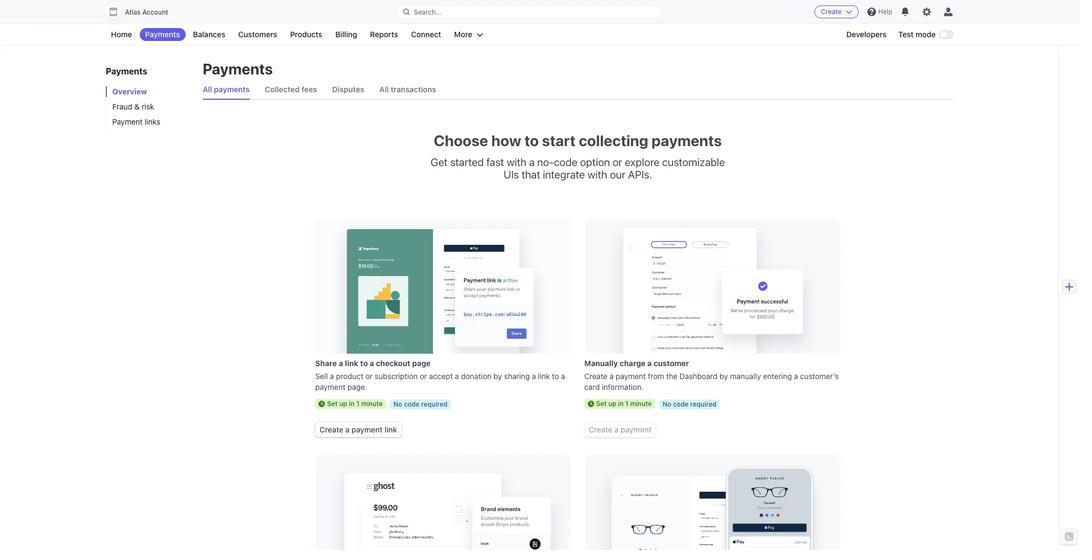 Task type: vqa. For each thing, say whether or not it's contained in the screenshot.
status associated with evt_1NvRw0ENAbzQFZiCkF7sfLGn
no



Task type: locate. For each thing, give the bounding box(es) containing it.
to
[[525, 132, 539, 150], [360, 359, 368, 368], [552, 372, 559, 381]]

payments up customizable
[[652, 132, 722, 150]]

0 horizontal spatial with
[[507, 156, 526, 168]]

1 required from the left
[[421, 400, 447, 409]]

atlas account button
[[106, 4, 179, 19]]

code down subscription
[[404, 400, 419, 409]]

2 set from the left
[[596, 400, 607, 408]]

code inside get started fast with a no-code option or explore customizable uis that integrate with our apis.
[[554, 156, 578, 168]]

1 horizontal spatial in
[[618, 400, 624, 408]]

0 vertical spatial payments
[[214, 85, 250, 94]]

products
[[290, 30, 322, 39]]

payment down sell
[[315, 383, 345, 392]]

notifications image
[[901, 8, 910, 16]]

required down accept
[[421, 400, 447, 409]]

1 horizontal spatial to
[[525, 132, 539, 150]]

a
[[529, 156, 535, 168], [339, 359, 343, 368], [370, 359, 374, 368], [647, 359, 652, 368], [330, 372, 334, 381], [455, 372, 459, 381], [532, 372, 536, 381], [561, 372, 565, 381], [610, 372, 614, 381], [794, 372, 798, 381], [345, 425, 350, 434], [614, 425, 619, 434]]

subscription
[[375, 372, 418, 381]]

0 horizontal spatial code
[[404, 400, 419, 409]]

create for create a payment link
[[320, 425, 343, 434]]

no code required
[[394, 400, 447, 409], [663, 400, 717, 409]]

to up product
[[360, 359, 368, 368]]

1 horizontal spatial no
[[663, 400, 671, 409]]

1 horizontal spatial link
[[385, 425, 397, 434]]

no down the on the bottom right
[[663, 400, 671, 409]]

2 up from the left
[[608, 400, 616, 408]]

set
[[327, 400, 338, 408], [596, 400, 607, 408]]

1 1 from the left
[[356, 400, 359, 408]]

manually
[[584, 359, 618, 368]]

disputes link
[[332, 80, 364, 99]]

up
[[339, 400, 347, 408], [608, 400, 616, 408]]

payments
[[214, 85, 250, 94], [652, 132, 722, 150]]

1 horizontal spatial minute
[[630, 400, 652, 408]]

all transactions
[[379, 85, 436, 94]]

fraud
[[112, 102, 132, 111]]

test
[[898, 30, 914, 39]]

0 horizontal spatial or
[[365, 372, 373, 381]]

0 horizontal spatial no
[[394, 400, 402, 409]]

customer's
[[800, 372, 839, 381]]

payment inside share a link to a checkout page sell a product or subscription or accept a donation by sharing a link to a payment page.
[[315, 383, 345, 392]]

1 horizontal spatial required
[[690, 400, 717, 409]]

set up in 1 minute down page.
[[327, 400, 383, 408]]

0 horizontal spatial required
[[421, 400, 447, 409]]

create inside 'create a payment' "button"
[[589, 425, 612, 434]]

1 minute from the left
[[361, 400, 383, 408]]

balances link
[[188, 28, 231, 41]]

0 horizontal spatial to
[[360, 359, 368, 368]]

with
[[507, 156, 526, 168], [588, 168, 607, 181]]

1 horizontal spatial set up in 1 minute
[[596, 400, 652, 408]]

1 vertical spatial to
[[360, 359, 368, 368]]

payment down information.
[[621, 425, 652, 434]]

explore
[[625, 156, 660, 168]]

help
[[878, 8, 893, 16]]

all payments link
[[203, 80, 250, 99]]

disputes
[[332, 85, 364, 94]]

a inside get started fast with a no-code option or explore customizable uis that integrate with our apis.
[[529, 156, 535, 168]]

1 horizontal spatial code
[[554, 156, 578, 168]]

no-
[[537, 156, 554, 168]]

payment down charge
[[616, 372, 646, 381]]

set down card
[[596, 400, 607, 408]]

that
[[522, 168, 540, 181]]

0 vertical spatial to
[[525, 132, 539, 150]]

developers
[[846, 30, 887, 39]]

set up in 1 minute down information.
[[596, 400, 652, 408]]

2 by from the left
[[720, 372, 728, 381]]

with left our
[[588, 168, 607, 181]]

link
[[345, 359, 358, 368], [538, 372, 550, 381], [385, 425, 397, 434]]

with right fast
[[507, 156, 526, 168]]

0 horizontal spatial link
[[345, 359, 358, 368]]

mode
[[916, 30, 936, 39]]

to right how
[[525, 132, 539, 150]]

by left the sharing
[[494, 372, 502, 381]]

2 set up in 1 minute from the left
[[596, 400, 652, 408]]

or down page
[[420, 372, 427, 381]]

choose
[[434, 132, 488, 150]]

1 horizontal spatial all
[[379, 85, 389, 94]]

2 all from the left
[[379, 85, 389, 94]]

create for create
[[821, 8, 842, 16]]

search…
[[414, 8, 441, 16]]

manually charge a customer create a payment from the dashboard by manually entering a customer's card information.
[[584, 359, 839, 392]]

0 horizontal spatial up
[[339, 400, 347, 408]]

0 horizontal spatial set up in 1 minute
[[327, 400, 383, 408]]

1 in from the left
[[349, 400, 355, 408]]

charge
[[620, 359, 646, 368]]

payments up all payments
[[203, 60, 273, 78]]

create inside create "button"
[[821, 8, 842, 16]]

Search… text field
[[397, 5, 662, 19]]

2 required from the left
[[690, 400, 717, 409]]

tab list
[[203, 80, 953, 100]]

started
[[450, 156, 484, 168]]

or
[[613, 156, 622, 168], [365, 372, 373, 381], [420, 372, 427, 381]]

help button
[[863, 3, 897, 21]]

all
[[203, 85, 212, 94], [379, 85, 389, 94]]

0 horizontal spatial minute
[[361, 400, 383, 408]]

up down product
[[339, 400, 347, 408]]

minute down information.
[[630, 400, 652, 408]]

create a payment link
[[320, 425, 397, 434]]

by left manually
[[720, 372, 728, 381]]

1 by from the left
[[494, 372, 502, 381]]

create inside create a payment link link
[[320, 425, 343, 434]]

2 minute from the left
[[630, 400, 652, 408]]

link up product
[[345, 359, 358, 368]]

connect link
[[406, 28, 447, 41]]

connect
[[411, 30, 441, 39]]

set up in 1 minute
[[327, 400, 383, 408], [596, 400, 652, 408]]

to right the sharing
[[552, 372, 559, 381]]

0 horizontal spatial by
[[494, 372, 502, 381]]

or inside get started fast with a no-code option or explore customizable uis that integrate with our apis.
[[613, 156, 622, 168]]

1 no code required from the left
[[394, 400, 447, 409]]

overview
[[112, 87, 147, 96]]

payments left collected
[[214, 85, 250, 94]]

create inside manually charge a customer create a payment from the dashboard by manually entering a customer's card information.
[[584, 372, 608, 381]]

in down information.
[[618, 400, 624, 408]]

code down the on the bottom right
[[673, 400, 689, 409]]

0 horizontal spatial all
[[203, 85, 212, 94]]

1 down page.
[[356, 400, 359, 408]]

1 up from the left
[[339, 400, 347, 408]]

or down collecting at right top
[[613, 156, 622, 168]]

1 horizontal spatial 1
[[625, 400, 629, 408]]

2 horizontal spatial code
[[673, 400, 689, 409]]

by
[[494, 372, 502, 381], [720, 372, 728, 381]]

by inside share a link to a checkout page sell a product or subscription or accept a donation by sharing a link to a payment page.
[[494, 372, 502, 381]]

set down sell
[[327, 400, 338, 408]]

link right the sharing
[[538, 372, 550, 381]]

no code required down accept
[[394, 400, 447, 409]]

0 horizontal spatial set
[[327, 400, 338, 408]]

1 all from the left
[[203, 85, 212, 94]]

in down page.
[[349, 400, 355, 408]]

all inside all transactions link
[[379, 85, 389, 94]]

no
[[394, 400, 402, 409], [663, 400, 671, 409]]

customers link
[[233, 28, 283, 41]]

2 vertical spatial to
[[552, 372, 559, 381]]

customer
[[654, 359, 689, 368]]

code
[[554, 156, 578, 168], [404, 400, 419, 409], [673, 400, 689, 409]]

2 in from the left
[[618, 400, 624, 408]]

1 horizontal spatial by
[[720, 372, 728, 381]]

1 vertical spatial payments
[[652, 132, 722, 150]]

no for product
[[394, 400, 402, 409]]

2 horizontal spatial or
[[613, 156, 622, 168]]

payments for overview
[[106, 66, 147, 76]]

or up page.
[[365, 372, 373, 381]]

billing link
[[330, 28, 362, 41]]

information.
[[602, 383, 644, 392]]

1 horizontal spatial no code required
[[663, 400, 717, 409]]

sharing
[[504, 372, 530, 381]]

1 vertical spatial link
[[538, 372, 550, 381]]

create
[[821, 8, 842, 16], [584, 372, 608, 381], [320, 425, 343, 434], [589, 425, 612, 434]]

link down subscription
[[385, 425, 397, 434]]

code down 'start'
[[554, 156, 578, 168]]

1 horizontal spatial up
[[608, 400, 616, 408]]

all inside all payments link
[[203, 85, 212, 94]]

2 no code required from the left
[[663, 400, 717, 409]]

code for share a link to a checkout page sell a product or subscription or accept a donation by sharing a link to a payment page.
[[404, 400, 419, 409]]

&
[[134, 102, 139, 111]]

minute down page.
[[361, 400, 383, 408]]

1 no from the left
[[394, 400, 402, 409]]

our
[[610, 168, 626, 181]]

1
[[356, 400, 359, 408], [625, 400, 629, 408]]

integrate
[[543, 168, 585, 181]]

no code required down dashboard
[[663, 400, 717, 409]]

payments down account
[[145, 30, 180, 39]]

2 1 from the left
[[625, 400, 629, 408]]

reports
[[370, 30, 398, 39]]

create a payment button
[[584, 423, 656, 438]]

no for dashboard
[[663, 400, 671, 409]]

up down information.
[[608, 400, 616, 408]]

all for all transactions
[[379, 85, 389, 94]]

1 set from the left
[[327, 400, 338, 408]]

share
[[315, 359, 337, 368]]

required down dashboard
[[690, 400, 717, 409]]

1 down information.
[[625, 400, 629, 408]]

1 horizontal spatial set
[[596, 400, 607, 408]]

2 no from the left
[[663, 400, 671, 409]]

payments
[[145, 30, 180, 39], [203, 60, 273, 78], [106, 66, 147, 76]]

0 horizontal spatial no code required
[[394, 400, 447, 409]]

payments up overview
[[106, 66, 147, 76]]

1 set up in 1 minute from the left
[[327, 400, 383, 408]]

set for sell a product or subscription or accept a donation by sharing a link to a payment page.
[[327, 400, 338, 408]]

collecting
[[579, 132, 648, 150]]

0 horizontal spatial 1
[[356, 400, 359, 408]]

no down subscription
[[394, 400, 402, 409]]

0 horizontal spatial in
[[349, 400, 355, 408]]

payments link
[[140, 28, 185, 41]]

payment
[[616, 372, 646, 381], [315, 383, 345, 392], [352, 425, 383, 434], [621, 425, 652, 434]]

products link
[[285, 28, 328, 41]]



Task type: describe. For each thing, give the bounding box(es) containing it.
all transactions link
[[379, 80, 436, 99]]

links
[[144, 117, 160, 126]]

manually
[[730, 372, 761, 381]]

required for subscription
[[421, 400, 447, 409]]

developers link
[[841, 28, 892, 41]]

billing
[[335, 30, 357, 39]]

a inside 'create a payment' "button"
[[614, 425, 619, 434]]

payment inside manually charge a customer create a payment from the dashboard by manually entering a customer's card information.
[[616, 372, 646, 381]]

create for create a payment
[[589, 425, 612, 434]]

option
[[580, 156, 610, 168]]

1 for a
[[625, 400, 629, 408]]

get started fast with a no-code option or explore customizable uis that integrate with our apis.
[[431, 156, 725, 181]]

2 horizontal spatial to
[[552, 372, 559, 381]]

code for manually charge a customer create a payment from the dashboard by manually entering a customer's card information.
[[673, 400, 689, 409]]

atlas account
[[125, 8, 168, 16]]

customizable
[[662, 156, 725, 168]]

the
[[666, 372, 677, 381]]

by inside manually charge a customer create a payment from the dashboard by manually entering a customer's card information.
[[720, 372, 728, 381]]

from
[[648, 372, 664, 381]]

payments for all payments
[[203, 60, 273, 78]]

accept
[[429, 372, 453, 381]]

Search… search field
[[397, 5, 662, 19]]

2 vertical spatial link
[[385, 425, 397, 434]]

fast
[[486, 156, 504, 168]]

payment down page.
[[352, 425, 383, 434]]

balances
[[193, 30, 225, 39]]

transactions
[[391, 85, 436, 94]]

no code required for subscription
[[394, 400, 447, 409]]

all for all payments
[[203, 85, 212, 94]]

collected fees link
[[265, 80, 317, 99]]

overview link
[[106, 86, 192, 97]]

1 for checkout
[[356, 400, 359, 408]]

start
[[542, 132, 576, 150]]

tab list containing all payments
[[203, 80, 953, 100]]

uis
[[504, 168, 519, 181]]

get
[[431, 156, 448, 168]]

set up in 1 minute for create
[[596, 400, 652, 408]]

2 horizontal spatial link
[[538, 372, 550, 381]]

more
[[454, 30, 472, 39]]

1 horizontal spatial payments
[[652, 132, 722, 150]]

risk
[[141, 102, 154, 111]]

in for create
[[618, 400, 624, 408]]

collected
[[265, 85, 300, 94]]

reports link
[[365, 28, 403, 41]]

required for manually
[[690, 400, 717, 409]]

more button
[[449, 28, 489, 41]]

home
[[111, 30, 132, 39]]

up for manually charge a customer create a payment from the dashboard by manually entering a customer's card information.
[[608, 400, 616, 408]]

page
[[412, 359, 431, 368]]

how
[[491, 132, 521, 150]]

sell
[[315, 372, 328, 381]]

collected fees
[[265, 85, 317, 94]]

set for create a payment from the dashboard by manually entering a customer's card information.
[[596, 400, 607, 408]]

apis.
[[628, 168, 652, 181]]

create a payment
[[589, 425, 652, 434]]

1 horizontal spatial or
[[420, 372, 427, 381]]

payment links link
[[106, 117, 192, 127]]

payment inside "button"
[[621, 425, 652, 434]]

fees
[[302, 85, 317, 94]]

fraud & risk link
[[106, 101, 192, 112]]

card
[[584, 383, 600, 392]]

no code required for manually
[[663, 400, 717, 409]]

account
[[142, 8, 168, 16]]

share a link to a checkout page sell a product or subscription or accept a donation by sharing a link to a payment page.
[[315, 359, 565, 392]]

1 horizontal spatial with
[[588, 168, 607, 181]]

customers
[[238, 30, 277, 39]]

a inside create a payment link link
[[345, 425, 350, 434]]

create a payment link link
[[315, 423, 401, 438]]

up for share a link to a checkout page sell a product or subscription or accept a donation by sharing a link to a payment page.
[[339, 400, 347, 408]]

minute for checkout
[[361, 400, 383, 408]]

in for a
[[349, 400, 355, 408]]

payment
[[112, 117, 142, 126]]

dashboard
[[680, 372, 718, 381]]

0 horizontal spatial payments
[[214, 85, 250, 94]]

set up in 1 minute for a
[[327, 400, 383, 408]]

entering
[[763, 372, 792, 381]]

payment links
[[112, 117, 160, 126]]

checkout
[[376, 359, 410, 368]]

donation
[[461, 372, 492, 381]]

atlas
[[125, 8, 141, 16]]

home link
[[106, 28, 137, 41]]

choose how to start collecting payments
[[434, 132, 722, 150]]

product
[[336, 372, 363, 381]]

fraud & risk
[[112, 102, 154, 111]]

0 vertical spatial link
[[345, 359, 358, 368]]

test mode
[[898, 30, 936, 39]]

minute for a
[[630, 400, 652, 408]]

create button
[[814, 5, 859, 18]]

all payments
[[203, 85, 250, 94]]

page.
[[348, 383, 367, 392]]



